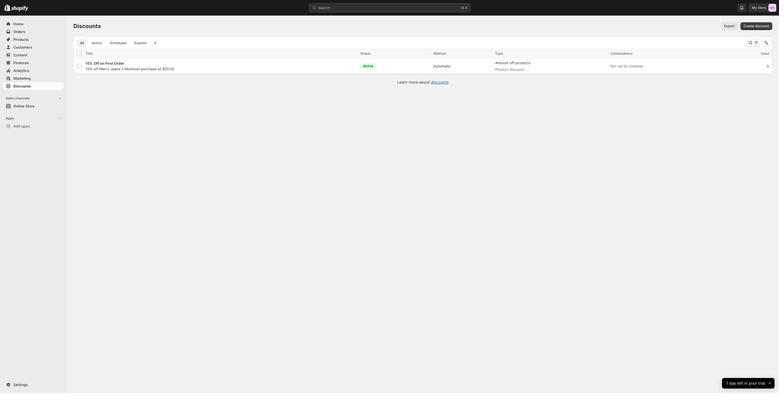 Task type: vqa. For each thing, say whether or not it's contained in the screenshot.
'15%' to the top
yes



Task type: describe. For each thing, give the bounding box(es) containing it.
marketing
[[13, 76, 31, 81]]

set
[[618, 64, 623, 68]]

active link
[[88, 39, 105, 47]]

apps
[[6, 116, 14, 120]]

home link
[[3, 20, 63, 28]]

⌘ k
[[461, 6, 468, 10]]

combinations
[[610, 51, 633, 56]]

create discount button
[[740, 22, 772, 30]]

status
[[360, 51, 371, 56]]

day
[[729, 381, 736, 386]]

to
[[624, 64, 627, 68]]

title button
[[86, 51, 98, 56]]

expired link
[[131, 39, 150, 47]]

add apps button
[[3, 122, 63, 130]]

online store link
[[3, 102, 63, 110]]

my store image
[[769, 4, 776, 12]]

⌘
[[461, 6, 464, 10]]

create
[[744, 24, 754, 28]]

sales
[[6, 96, 14, 100]]

0 vertical spatial discounts
[[73, 23, 101, 29]]

apps
[[21, 124, 30, 128]]

combine
[[628, 64, 643, 68]]

online store button
[[0, 102, 67, 110]]

1
[[726, 381, 728, 386]]

purchase
[[141, 67, 157, 71]]

1 15% from the top
[[86, 61, 93, 66]]

shopify image
[[11, 6, 28, 11]]

men's
[[99, 67, 109, 71]]

learn
[[397, 80, 408, 84]]

add
[[13, 124, 20, 128]]

customers link
[[3, 43, 63, 51]]

finances link
[[3, 59, 63, 67]]

online
[[13, 104, 24, 108]]

all
[[80, 41, 84, 45]]

expired
[[134, 41, 146, 45]]

content
[[13, 53, 27, 57]]

not
[[610, 64, 617, 68]]

settings link
[[3, 381, 63, 389]]

active inside active link
[[92, 41, 102, 45]]

analytics
[[13, 68, 29, 73]]

type
[[495, 51, 503, 56]]

export
[[724, 24, 735, 28]]

0 horizontal spatial discounts
[[13, 84, 31, 88]]

used
[[761, 51, 769, 56]]

discounts
[[431, 80, 449, 84]]

in
[[744, 381, 748, 386]]

create discount
[[744, 24, 769, 28]]

first
[[105, 61, 113, 66]]

my store
[[752, 6, 766, 10]]

title
[[86, 51, 93, 56]]

home
[[13, 22, 24, 26]]

products
[[13, 37, 29, 42]]

•
[[121, 67, 124, 71]]

my
[[752, 6, 757, 10]]

on
[[100, 61, 104, 66]]

active button
[[360, 61, 382, 72]]

15% off on first order 15% off men's jeans • minimum purchase of $50.00
[[86, 61, 174, 71]]



Task type: locate. For each thing, give the bounding box(es) containing it.
0
[[767, 64, 769, 68]]

1 vertical spatial store
[[25, 104, 35, 108]]

more
[[409, 80, 418, 84]]

search
[[318, 6, 330, 10]]

0 vertical spatial 15%
[[86, 61, 93, 66]]

content link
[[3, 51, 63, 59]]

online store
[[13, 104, 35, 108]]

1 vertical spatial discount
[[510, 67, 524, 72]]

1 day left in your trial button
[[722, 378, 775, 389]]

of
[[158, 67, 161, 71]]

store inside button
[[25, 104, 35, 108]]

discounts up all
[[73, 23, 101, 29]]

active up title button
[[92, 41, 102, 45]]

discounts down marketing
[[13, 84, 31, 88]]

0 horizontal spatial store
[[25, 104, 35, 108]]

orders
[[13, 29, 25, 34]]

active inside the active dropdown button
[[363, 64, 373, 68]]

off right the amount
[[510, 61, 514, 65]]

store
[[758, 6, 766, 10], [25, 104, 35, 108]]

used button
[[761, 51, 775, 56]]

1 horizontal spatial active
[[363, 64, 373, 68]]

discounts link
[[3, 82, 63, 90]]

1 vertical spatial discounts
[[13, 84, 31, 88]]

active
[[92, 41, 102, 45], [363, 64, 373, 68]]

tab list containing all
[[76, 39, 151, 47]]

off
[[510, 61, 514, 65], [93, 67, 98, 71]]

1 day left in your trial
[[726, 381, 765, 386]]

discount inside create discount button
[[755, 24, 769, 28]]

discount right create at right
[[755, 24, 769, 28]]

off inside amount off products product discount
[[510, 61, 514, 65]]

k
[[465, 6, 468, 10]]

1 horizontal spatial off
[[510, 61, 514, 65]]

channels
[[15, 96, 30, 100]]

amount off products product discount
[[495, 61, 531, 72]]

15% left men's
[[86, 67, 92, 71]]

about
[[419, 80, 430, 84]]

discounts link
[[431, 80, 449, 84]]

add apps
[[13, 124, 30, 128]]

scheduled
[[110, 41, 127, 45]]

sales channels
[[6, 96, 30, 100]]

products
[[515, 61, 531, 65]]

automatic
[[434, 64, 451, 68]]

active down status
[[363, 64, 373, 68]]

0 horizontal spatial discount
[[510, 67, 524, 72]]

2 15% from the top
[[86, 67, 92, 71]]

0 horizontal spatial active
[[92, 41, 102, 45]]

jeans
[[110, 67, 120, 71]]

1 horizontal spatial discounts
[[73, 23, 101, 29]]

discount inside amount off products product discount
[[510, 67, 524, 72]]

left
[[737, 381, 743, 386]]

$50.00
[[162, 67, 174, 71]]

orders link
[[3, 28, 63, 36]]

marketing link
[[3, 74, 63, 82]]

off
[[94, 61, 99, 66]]

1 vertical spatial active
[[363, 64, 373, 68]]

15% left off
[[86, 61, 93, 66]]

amount
[[495, 61, 509, 65]]

product
[[495, 67, 509, 72]]

analytics link
[[3, 67, 63, 74]]

apps button
[[3, 115, 63, 122]]

order
[[114, 61, 124, 66]]

1 horizontal spatial discount
[[755, 24, 769, 28]]

export button
[[721, 22, 738, 30]]

minimum
[[125, 67, 140, 71]]

store right my
[[758, 6, 766, 10]]

15%
[[86, 61, 93, 66], [86, 67, 92, 71]]

customers
[[13, 45, 32, 49]]

tab list
[[76, 39, 151, 47]]

scheduled link
[[106, 39, 130, 47]]

products link
[[3, 36, 63, 43]]

not set to combine
[[610, 64, 643, 68]]

1 vertical spatial 15%
[[86, 67, 92, 71]]

store for online store
[[25, 104, 35, 108]]

1 vertical spatial off
[[93, 67, 98, 71]]

store for my store
[[758, 6, 766, 10]]

sales channels button
[[3, 95, 63, 102]]

discount down "products"
[[510, 67, 524, 72]]

trial
[[758, 381, 765, 386]]

off inside 15% off on first order 15% off men's jeans • minimum purchase of $50.00
[[93, 67, 98, 71]]

finances
[[13, 61, 29, 65]]

store down sales channels button
[[25, 104, 35, 108]]

0 vertical spatial store
[[758, 6, 766, 10]]

shopify image
[[4, 4, 10, 11]]

all button
[[77, 39, 87, 47]]

your
[[749, 381, 757, 386]]

0 vertical spatial discount
[[755, 24, 769, 28]]

0 vertical spatial active
[[92, 41, 102, 45]]

off down off
[[93, 67, 98, 71]]

discount
[[755, 24, 769, 28], [510, 67, 524, 72]]

1 horizontal spatial store
[[758, 6, 766, 10]]

0 vertical spatial off
[[510, 61, 514, 65]]

learn more about discounts
[[397, 80, 449, 84]]

discounts
[[73, 23, 101, 29], [13, 84, 31, 88]]

method
[[434, 51, 446, 56]]

0 horizontal spatial off
[[93, 67, 98, 71]]

settings
[[13, 383, 28, 387]]



